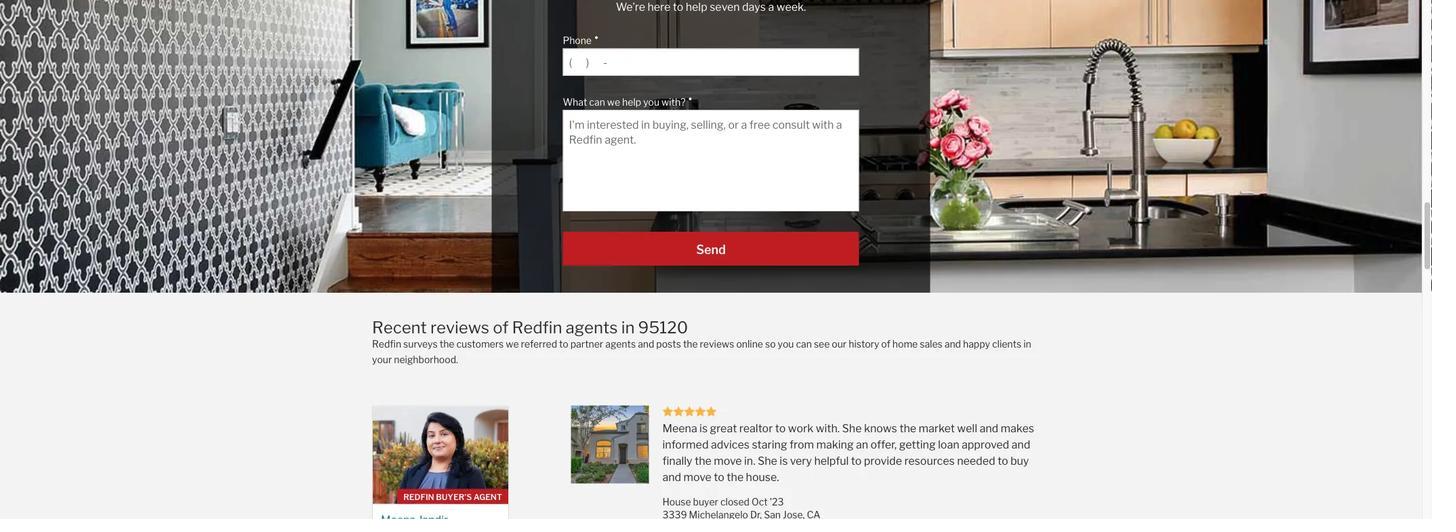 Task type: locate. For each thing, give the bounding box(es) containing it.
reviews left online
[[700, 339, 734, 350]]

1 vertical spatial is
[[780, 455, 788, 468]]

of up customers
[[493, 318, 509, 338]]

we left referred
[[506, 339, 519, 350]]

1 horizontal spatial we
[[607, 97, 620, 108]]

of left home on the bottom right of page
[[881, 339, 891, 350]]

move
[[714, 455, 742, 468], [684, 471, 712, 484]]

our
[[832, 339, 847, 350]]

house
[[663, 497, 691, 508]]

redfin buyer's agent
[[403, 493, 502, 503]]

'23
[[770, 497, 784, 508]]

provide
[[864, 455, 902, 468]]

online
[[736, 339, 763, 350]]

customers
[[456, 339, 504, 350]]

0 vertical spatial she
[[842, 422, 862, 435]]

buyer's
[[436, 493, 472, 503]]

1 vertical spatial she
[[758, 455, 777, 468]]

getting
[[899, 439, 936, 452]]

can right what
[[589, 97, 605, 108]]

you
[[643, 97, 660, 108], [778, 339, 794, 350]]

0 horizontal spatial you
[[643, 97, 660, 108]]

redfin
[[512, 318, 562, 338], [372, 339, 401, 350], [403, 493, 434, 503]]

you right so
[[778, 339, 794, 350]]

1 horizontal spatial redfin
[[403, 493, 434, 503]]

can left see
[[796, 339, 812, 350]]

1 vertical spatial help
[[622, 97, 641, 108]]

meena
[[663, 422, 697, 435]]

0 vertical spatial in
[[621, 318, 635, 338]]

recent reviews of redfin agents in 95120 redfin surveys the customers we referred to partner agents and posts the reviews online so you can see our history of home sales and happy clients in your neighborhood.
[[372, 318, 1031, 366]]

seven
[[710, 1, 740, 14]]

1 horizontal spatial help
[[686, 1, 707, 14]]

1 vertical spatial reviews
[[700, 339, 734, 350]]

closed
[[721, 497, 750, 508]]

and
[[638, 339, 654, 350], [945, 339, 961, 350], [980, 422, 999, 435], [1012, 439, 1030, 452], [663, 471, 681, 484]]

the
[[440, 339, 454, 350], [683, 339, 698, 350], [900, 422, 916, 435], [695, 455, 712, 468], [727, 471, 744, 484]]

knows
[[864, 422, 897, 435]]

the right 'posts' at the left of page
[[683, 339, 698, 350]]

0 vertical spatial redfin
[[512, 318, 562, 338]]

the up the neighborhood. on the left of page
[[440, 339, 454, 350]]

1 vertical spatial redfin
[[372, 339, 401, 350]]

to up house buyer closed  oct '23
[[714, 471, 725, 484]]

move down the 'advices'
[[714, 455, 742, 468]]

surveys
[[403, 339, 438, 350]]

reviews
[[430, 318, 489, 338], [700, 339, 734, 350]]

1 horizontal spatial in
[[1024, 339, 1031, 350]]

in.
[[744, 455, 755, 468]]

agent
[[474, 493, 502, 503]]

we right what
[[607, 97, 620, 108]]

in left 95120 at the left bottom
[[621, 318, 635, 338]]

1 vertical spatial you
[[778, 339, 794, 350]]

redfin up referred
[[512, 318, 562, 338]]

phone. required field. element
[[563, 29, 852, 49]]

0 horizontal spatial help
[[622, 97, 641, 108]]

sales
[[920, 339, 943, 350]]

help
[[686, 1, 707, 14], [622, 97, 641, 108]]

advices
[[711, 439, 750, 452]]

the down the informed
[[695, 455, 712, 468]]

of
[[493, 318, 509, 338], [881, 339, 891, 350]]

0 horizontal spatial reviews
[[430, 318, 489, 338]]

an
[[856, 439, 868, 452]]

she
[[842, 422, 862, 435], [758, 455, 777, 468]]

Phone telephone field
[[569, 56, 853, 70]]

agents
[[566, 318, 618, 338], [605, 339, 636, 350]]

to
[[673, 1, 683, 14], [559, 339, 569, 350], [775, 422, 786, 435], [851, 455, 862, 468], [998, 455, 1008, 468], [714, 471, 725, 484]]

0 horizontal spatial move
[[684, 471, 712, 484]]

1 vertical spatial move
[[684, 471, 712, 484]]

from
[[790, 439, 814, 452]]

agents up the partner
[[566, 318, 618, 338]]

1 horizontal spatial can
[[796, 339, 812, 350]]

with.
[[816, 422, 840, 435]]

and up approved
[[980, 422, 999, 435]]

to down an
[[851, 455, 862, 468]]

we inside what can we help you with?. required field. element
[[607, 97, 620, 108]]

0 vertical spatial help
[[686, 1, 707, 14]]

0 horizontal spatial redfin
[[372, 339, 401, 350]]

0 horizontal spatial in
[[621, 318, 635, 338]]

agents right the partner
[[605, 339, 636, 350]]

is
[[700, 422, 708, 435], [780, 455, 788, 468]]

neighborhood.
[[394, 355, 458, 366]]

1 vertical spatial we
[[506, 339, 519, 350]]

0 vertical spatial we
[[607, 97, 620, 108]]

is left the very on the right of page
[[780, 455, 788, 468]]

phone
[[563, 35, 592, 47]]

what can we help you with?
[[563, 97, 686, 108]]

work
[[788, 422, 814, 435]]

in
[[621, 318, 635, 338], [1024, 339, 1031, 350]]

1 vertical spatial can
[[796, 339, 812, 350]]

0 horizontal spatial is
[[700, 422, 708, 435]]

we
[[607, 97, 620, 108], [506, 339, 519, 350]]

referred
[[521, 339, 557, 350]]

1 horizontal spatial of
[[881, 339, 891, 350]]

and up buy
[[1012, 439, 1030, 452]]

we inside recent reviews of redfin agents in 95120 redfin surveys the customers we referred to partner agents and posts the reviews online so you can see our history of home sales and happy clients in your neighborhood.
[[506, 339, 519, 350]]

0 horizontal spatial of
[[493, 318, 509, 338]]

history
[[849, 339, 879, 350]]

resources
[[904, 455, 955, 468]]

you left with?
[[643, 97, 660, 108]]

she up an
[[842, 422, 862, 435]]

help left with?
[[622, 97, 641, 108]]

help left seven on the top of the page
[[686, 1, 707, 14]]

house.
[[746, 471, 779, 484]]

redfin left buyer's on the bottom left of page
[[403, 493, 434, 503]]

happy
[[963, 339, 990, 350]]

reviews up customers
[[430, 318, 489, 338]]

0 vertical spatial move
[[714, 455, 742, 468]]

0 vertical spatial you
[[643, 97, 660, 108]]

to left the partner
[[559, 339, 569, 350]]

loan
[[938, 439, 959, 452]]

is left "great"
[[700, 422, 708, 435]]

0 vertical spatial can
[[589, 97, 605, 108]]

1 vertical spatial in
[[1024, 339, 1031, 350]]

home
[[893, 339, 918, 350]]

can
[[589, 97, 605, 108], [796, 339, 812, 350]]

0 vertical spatial of
[[493, 318, 509, 338]]

in right clients at bottom
[[1024, 339, 1031, 350]]

with?
[[662, 97, 686, 108]]

posts
[[656, 339, 681, 350]]

0 horizontal spatial she
[[758, 455, 777, 468]]

to left buy
[[998, 455, 1008, 468]]

what
[[563, 97, 587, 108]]

move down finally
[[684, 471, 712, 484]]

a
[[768, 1, 774, 14]]

meena is great realtor to work with. she knows the market well and makes informed advices staring from making an offer, getting loan approved and finally the move in. she is very helpful to provide resources needed to buy and move to the house.
[[663, 422, 1037, 484]]

0 vertical spatial reviews
[[430, 318, 489, 338]]

can inside recent reviews of redfin agents in 95120 redfin surveys the customers we referred to partner agents and posts the reviews online so you can see our history of home sales and happy clients in your neighborhood.
[[796, 339, 812, 350]]

realtor
[[739, 422, 773, 435]]

1 horizontal spatial you
[[778, 339, 794, 350]]

approved
[[962, 439, 1009, 452]]

oct
[[752, 497, 768, 508]]

help for you
[[622, 97, 641, 108]]

san francisco real estate agent meena jandir image
[[373, 407, 508, 504]]

informed
[[663, 439, 709, 452]]

she down the staring at the right of page
[[758, 455, 777, 468]]

1 vertical spatial of
[[881, 339, 891, 350]]

to inside recent reviews of redfin agents in 95120 redfin surveys the customers we referred to partner agents and posts the reviews online so you can see our history of home sales and happy clients in your neighborhood.
[[559, 339, 569, 350]]

0 horizontal spatial we
[[506, 339, 519, 350]]

What can we help you with? text field
[[569, 118, 853, 192]]

redfin up 'your' in the bottom of the page
[[372, 339, 401, 350]]



Task type: vqa. For each thing, say whether or not it's contained in the screenshot.
Sold
no



Task type: describe. For each thing, give the bounding box(es) containing it.
market
[[919, 422, 955, 435]]

finally
[[663, 455, 692, 468]]

send
[[696, 242, 726, 257]]

we're here to help seven days a week.
[[616, 1, 806, 14]]

1 horizontal spatial she
[[842, 422, 862, 435]]

help for seven
[[686, 1, 707, 14]]

offer,
[[871, 439, 897, 452]]

you inside recent reviews of redfin agents in 95120 redfin surveys the customers we referred to partner agents and posts the reviews online so you can see our history of home sales and happy clients in your neighborhood.
[[778, 339, 794, 350]]

your
[[372, 355, 392, 366]]

buy
[[1011, 455, 1029, 468]]

buyer
[[693, 497, 718, 508]]

makes
[[1001, 422, 1034, 435]]

0 vertical spatial agents
[[566, 318, 618, 338]]

0 horizontal spatial can
[[589, 97, 605, 108]]

1 vertical spatial agents
[[605, 339, 636, 350]]

recent
[[372, 318, 427, 338]]

1 horizontal spatial move
[[714, 455, 742, 468]]

clients
[[992, 339, 1022, 350]]

1 horizontal spatial reviews
[[700, 339, 734, 350]]

very
[[790, 455, 812, 468]]

staring
[[752, 439, 787, 452]]

the up getting
[[900, 422, 916, 435]]

see
[[814, 339, 830, 350]]

send button
[[563, 232, 859, 266]]

making
[[816, 439, 854, 452]]

we're
[[616, 1, 645, 14]]

2 vertical spatial redfin
[[403, 493, 434, 503]]

helpful
[[814, 455, 849, 468]]

the up closed
[[727, 471, 744, 484]]

house buyer closed  oct '23
[[663, 497, 784, 508]]

1 horizontal spatial is
[[780, 455, 788, 468]]

what can we help you with?. required field. element
[[563, 90, 852, 110]]

you inside what can we help you with?. required field. element
[[643, 97, 660, 108]]

rating 5.0 out of 5 element
[[663, 406, 717, 419]]

95120
[[638, 318, 688, 338]]

to up the staring at the right of page
[[775, 422, 786, 435]]

so
[[765, 339, 776, 350]]

partner
[[571, 339, 603, 350]]

and right sales
[[945, 339, 961, 350]]

days
[[742, 1, 766, 14]]

needed
[[957, 455, 995, 468]]

2 horizontal spatial redfin
[[512, 318, 562, 338]]

week.
[[777, 1, 806, 14]]

well
[[957, 422, 977, 435]]

and left 'posts' at the left of page
[[638, 339, 654, 350]]

great
[[710, 422, 737, 435]]

here
[[648, 1, 671, 14]]

and down finally
[[663, 471, 681, 484]]

to right here
[[673, 1, 683, 14]]

0 vertical spatial is
[[700, 422, 708, 435]]



